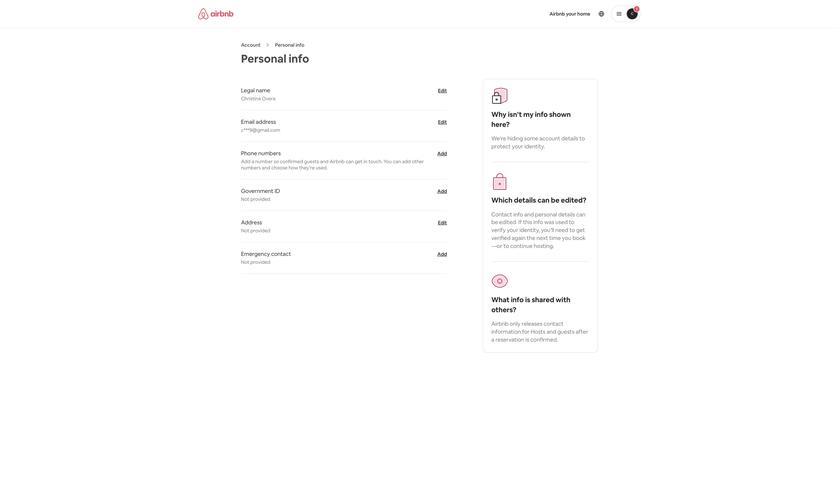 Task type: vqa. For each thing, say whether or not it's contained in the screenshot.
Not to the middle
yes



Task type: locate. For each thing, give the bounding box(es) containing it.
edit
[[438, 88, 447, 94], [438, 119, 447, 125], [438, 220, 447, 226]]

get
[[355, 158, 363, 165], [577, 227, 585, 234]]

airbnb for airbnb only releases contact information for hosts and guests after a reservation is confirmed.
[[492, 320, 509, 328]]

numbers
[[258, 150, 281, 157], [241, 165, 261, 171]]

1 vertical spatial airbnb
[[330, 158, 345, 165]]

1 edit from the top
[[438, 88, 447, 94]]

airbnb inside airbnb your home link
[[550, 11, 565, 17]]

1 vertical spatial guests
[[558, 328, 575, 336]]

edit button
[[438, 87, 447, 94], [438, 119, 447, 126], [438, 219, 447, 226]]

phone
[[241, 150, 257, 157]]

airbnb inside airbnb only releases contact information for hosts and guests after a reservation is confirmed.
[[492, 320, 509, 328]]

0 vertical spatial add button
[[438, 150, 447, 157]]

airbnb
[[550, 11, 565, 17], [330, 158, 345, 165], [492, 320, 509, 328]]

2 vertical spatial provided
[[250, 259, 271, 265]]

contact inside airbnb only releases contact information for hosts and guests after a reservation is confirmed.
[[544, 320, 564, 328]]

0 vertical spatial details
[[562, 135, 579, 142]]

1 provided from the top
[[250, 196, 271, 202]]

to right —or
[[504, 243, 509, 250]]

and right they're
[[320, 158, 329, 165]]

2 vertical spatial edit
[[438, 220, 447, 226]]

with
[[556, 295, 571, 304]]

and inside contact info and personal details can be edited. if this info was used to verify your identity, you'll need to get verified again the next time you book —or to continue hosting.
[[525, 211, 534, 218]]

1 horizontal spatial contact
[[544, 320, 564, 328]]

edit button for email address
[[438, 119, 447, 126]]

1 vertical spatial be
[[492, 219, 498, 226]]

3 provided from the top
[[250, 259, 271, 265]]

info inside what info is shared with others?
[[511, 295, 524, 304]]

get up book
[[577, 227, 585, 234]]

be up personal
[[551, 196, 560, 205]]

address
[[256, 118, 276, 126]]

0 horizontal spatial guests
[[304, 158, 319, 165]]

is left shared
[[525, 295, 531, 304]]

can
[[346, 158, 354, 165], [393, 158, 401, 165], [538, 196, 550, 205], [577, 211, 586, 218]]

details up used
[[559, 211, 575, 218]]

others?
[[492, 305, 517, 314]]

email address c***9@gmail.com
[[241, 118, 280, 133]]

2 edit from the top
[[438, 119, 447, 125]]

airbnb your home link
[[546, 7, 595, 21]]

reservation
[[496, 336, 524, 344]]

your inside we're hiding some account details to protect your identity.
[[512, 143, 523, 150]]

and up confirmed.
[[547, 328, 556, 336]]

personal
[[275, 42, 295, 48], [241, 52, 287, 66]]

details inside we're hiding some account details to protect your identity.
[[562, 135, 579, 142]]

0 vertical spatial edit
[[438, 88, 447, 94]]

not
[[241, 196, 249, 202], [241, 228, 249, 234], [241, 259, 249, 265]]

choose
[[271, 165, 288, 171]]

1 add button from the top
[[438, 150, 447, 157]]

your down hiding
[[512, 143, 523, 150]]

edit button for legal name
[[438, 87, 447, 94]]

1 vertical spatial edit
[[438, 119, 447, 125]]

here?
[[492, 120, 510, 129]]

1 horizontal spatial airbnb
[[492, 320, 509, 328]]

0 vertical spatial be
[[551, 196, 560, 205]]

contact
[[271, 251, 291, 258], [544, 320, 564, 328]]

1 vertical spatial a
[[492, 336, 495, 344]]

used
[[556, 219, 568, 226]]

details right account
[[562, 135, 579, 142]]

1 button
[[611, 6, 641, 22]]

guests
[[304, 158, 319, 165], [558, 328, 575, 336]]

0 vertical spatial personal info
[[275, 42, 304, 48]]

confirmed
[[280, 158, 303, 165]]

1 vertical spatial get
[[577, 227, 585, 234]]

1 vertical spatial contact
[[544, 320, 564, 328]]

your left the home
[[566, 11, 577, 17]]

guests inside airbnb only releases contact information for hosts and guests after a reservation is confirmed.
[[558, 328, 575, 336]]

0 vertical spatial is
[[525, 295, 531, 304]]

0 horizontal spatial be
[[492, 219, 498, 226]]

not inside emergency contact not provided
[[241, 259, 249, 265]]

this
[[523, 219, 532, 226]]

how
[[289, 165, 298, 171]]

contact up hosts
[[544, 320, 564, 328]]

can down edited?
[[577, 211, 586, 218]]

after
[[576, 328, 588, 336]]

airbnb for airbnb your home
[[550, 11, 565, 17]]

2 vertical spatial airbnb
[[492, 320, 509, 328]]

numbers up the number
[[258, 150, 281, 157]]

add button
[[438, 150, 447, 157], [438, 251, 447, 258]]

2 vertical spatial your
[[507, 227, 518, 234]]

3 edit from the top
[[438, 220, 447, 226]]

add button for phone numbers
[[438, 150, 447, 157]]

1 horizontal spatial a
[[492, 336, 495, 344]]

details for personal
[[559, 211, 575, 218]]

to right account
[[580, 135, 585, 142]]

which
[[492, 196, 513, 205]]

provided inside address not provided
[[250, 228, 271, 234]]

airbnb only releases contact information for hosts and guests after a reservation is confirmed.
[[492, 320, 588, 344]]

provided inside emergency contact not provided
[[250, 259, 271, 265]]

details
[[562, 135, 579, 142], [514, 196, 536, 205], [559, 211, 575, 218]]

guests right how
[[304, 158, 319, 165]]

airbnb inside phone numbers add a number so confirmed guests and airbnb can get in touch. you can add other numbers and choose how they're used.
[[330, 158, 345, 165]]

address
[[241, 219, 262, 226]]

not down address
[[241, 228, 249, 234]]

and up this at the top of page
[[525, 211, 534, 218]]

provided for emergency
[[250, 259, 271, 265]]

personal info
[[275, 42, 304, 48], [241, 52, 309, 66]]

3 edit button from the top
[[438, 219, 447, 226]]

your down edited. at the right top
[[507, 227, 518, 234]]

2 provided from the top
[[250, 228, 271, 234]]

0 vertical spatial guests
[[304, 158, 319, 165]]

2 vertical spatial edit button
[[438, 219, 447, 226]]

0 horizontal spatial contact
[[271, 251, 291, 258]]

info
[[296, 42, 304, 48], [289, 52, 309, 66], [535, 110, 548, 119], [514, 211, 523, 218], [534, 219, 543, 226], [511, 295, 524, 304]]

book
[[573, 235, 586, 242]]

and
[[320, 158, 329, 165], [262, 165, 270, 171], [525, 211, 534, 218], [547, 328, 556, 336]]

provided down government
[[250, 196, 271, 202]]

provided
[[250, 196, 271, 202], [250, 228, 271, 234], [250, 259, 271, 265]]

1 vertical spatial is
[[526, 336, 529, 344]]

christina
[[241, 96, 261, 102]]

1 not from the top
[[241, 196, 249, 202]]

provided inside government id not provided
[[250, 196, 271, 202]]

and inside airbnb only releases contact information for hosts and guests after a reservation is confirmed.
[[547, 328, 556, 336]]

1 edit button from the top
[[438, 87, 447, 94]]

so
[[274, 158, 279, 165]]

personal right account 'link' at the top left of the page
[[275, 42, 295, 48]]

add
[[438, 151, 447, 157], [241, 158, 251, 165], [438, 188, 447, 194], [438, 251, 447, 257]]

get left in at the top left
[[355, 158, 363, 165]]

be
[[551, 196, 560, 205], [492, 219, 498, 226]]

1 vertical spatial edit button
[[438, 119, 447, 126]]

numbers down phone on the top left of the page
[[241, 165, 261, 171]]

1 vertical spatial provided
[[250, 228, 271, 234]]

contact info and personal details can be edited. if this info was used to verify your identity, you'll need to get verified again the next time you book —or to continue hosting.
[[492, 211, 586, 250]]

1 vertical spatial add button
[[438, 251, 447, 258]]

details inside contact info and personal details can be edited. if this info was used to verify your identity, you'll need to get verified again the next time you book —or to continue hosting.
[[559, 211, 575, 218]]

edit for address
[[438, 220, 447, 226]]

1 vertical spatial your
[[512, 143, 523, 150]]

provided down "emergency" at the left
[[250, 259, 271, 265]]

2 not from the top
[[241, 228, 249, 234]]

to right used
[[569, 219, 575, 226]]

1 vertical spatial personal info
[[241, 52, 309, 66]]

details up this at the top of page
[[514, 196, 536, 205]]

a
[[252, 158, 254, 165], [492, 336, 495, 344]]

info inside why isn't my info shown here?
[[535, 110, 548, 119]]

a inside phone numbers add a number so confirmed guests and airbnb can get in touch. you can add other numbers and choose how they're used.
[[252, 158, 254, 165]]

releases
[[522, 320, 543, 328]]

airbnb left the home
[[550, 11, 565, 17]]

1 horizontal spatial guests
[[558, 328, 575, 336]]

can inside contact info and personal details can be edited. if this info was used to verify your identity, you'll need to get verified again the next time you book —or to continue hosting.
[[577, 211, 586, 218]]

0 horizontal spatial a
[[252, 158, 254, 165]]

airbnb up information in the bottom of the page
[[492, 320, 509, 328]]

account
[[540, 135, 561, 142]]

0 vertical spatial edit button
[[438, 87, 447, 94]]

0 vertical spatial airbnb
[[550, 11, 565, 17]]

overa
[[262, 96, 276, 102]]

a down phone on the top left of the page
[[252, 158, 254, 165]]

emergency
[[241, 251, 270, 258]]

add button for emergency contact
[[438, 251, 447, 258]]

which details can be edited?
[[492, 196, 587, 205]]

provided down address
[[250, 228, 271, 234]]

1 horizontal spatial get
[[577, 227, 585, 234]]

personal down account 'link' at the top left of the page
[[241, 52, 287, 66]]

not down government
[[241, 196, 249, 202]]

airbnb right used.
[[330, 158, 345, 165]]

0 vertical spatial get
[[355, 158, 363, 165]]

is
[[525, 295, 531, 304], [526, 336, 529, 344]]

not inside government id not provided
[[241, 196, 249, 202]]

2 vertical spatial details
[[559, 211, 575, 218]]

0 vertical spatial a
[[252, 158, 254, 165]]

0 vertical spatial your
[[566, 11, 577, 17]]

get inside contact info and personal details can be edited. if this info was used to verify your identity, you'll need to get verified again the next time you book —or to continue hosting.
[[577, 227, 585, 234]]

can right you
[[393, 158, 401, 165]]

2 edit button from the top
[[438, 119, 447, 126]]

is inside airbnb only releases contact information for hosts and guests after a reservation is confirmed.
[[526, 336, 529, 344]]

a down information in the bottom of the page
[[492, 336, 495, 344]]

0 vertical spatial not
[[241, 196, 249, 202]]

isn't
[[508, 110, 522, 119]]

0 vertical spatial numbers
[[258, 150, 281, 157]]

be inside contact info and personal details can be edited. if this info was used to verify your identity, you'll need to get verified again the next time you book —or to continue hosting.
[[492, 219, 498, 226]]

2 add button from the top
[[438, 251, 447, 258]]

2 vertical spatial not
[[241, 259, 249, 265]]

be up verify
[[492, 219, 498, 226]]

0 vertical spatial contact
[[271, 251, 291, 258]]

0 vertical spatial provided
[[250, 196, 271, 202]]

government
[[241, 188, 274, 195]]

guests left after
[[558, 328, 575, 336]]

3 not from the top
[[241, 259, 249, 265]]

1
[[636, 7, 638, 11]]

0 horizontal spatial get
[[355, 158, 363, 165]]

1 vertical spatial not
[[241, 228, 249, 234]]

is down the for
[[526, 336, 529, 344]]

add link
[[438, 188, 447, 194]]

2 horizontal spatial airbnb
[[550, 11, 565, 17]]

your
[[566, 11, 577, 17], [512, 143, 523, 150], [507, 227, 518, 234]]

number
[[255, 158, 273, 165]]

contact right "emergency" at the left
[[271, 251, 291, 258]]

not down "emergency" at the left
[[241, 259, 249, 265]]

0 horizontal spatial airbnb
[[330, 158, 345, 165]]

edit button for address
[[438, 219, 447, 226]]



Task type: describe. For each thing, give the bounding box(es) containing it.
personal
[[535, 211, 557, 218]]

your inside contact info and personal details can be edited. if this info was used to verify your identity, you'll need to get verified again the next time you book —or to continue hosting.
[[507, 227, 518, 234]]

identity.
[[525, 143, 545, 150]]

shared
[[532, 295, 555, 304]]

0 vertical spatial personal
[[275, 42, 295, 48]]

a inside airbnb only releases contact information for hosts and guests after a reservation is confirmed.
[[492, 336, 495, 344]]

airbnb your home
[[550, 11, 591, 17]]

1 vertical spatial personal
[[241, 52, 287, 66]]

account
[[241, 42, 261, 48]]

you
[[562, 235, 572, 242]]

is inside what info is shared with others?
[[525, 295, 531, 304]]

for
[[522, 328, 530, 336]]

edit for legal name
[[438, 88, 447, 94]]

to inside we're hiding some account details to protect your identity.
[[580, 135, 585, 142]]

verified
[[492, 235, 511, 242]]

add for add link
[[438, 188, 447, 194]]

emergency contact not provided
[[241, 251, 291, 265]]

legal name christina overa
[[241, 87, 276, 102]]

what
[[492, 295, 510, 304]]

what info is shared with others?
[[492, 295, 571, 314]]

legal
[[241, 87, 255, 94]]

other
[[412, 158, 424, 165]]

id
[[275, 188, 280, 195]]

phone numbers add a number so confirmed guests and airbnb can get in touch. you can add other numbers and choose how they're used.
[[241, 150, 424, 171]]

edited?
[[561, 196, 587, 205]]

edit for email address
[[438, 119, 447, 125]]

details for account
[[562, 135, 579, 142]]

can left in at the top left
[[346, 158, 354, 165]]

information
[[492, 328, 521, 336]]

why isn't my info shown here?
[[492, 110, 571, 129]]

hosting.
[[534, 243, 554, 250]]

add inside phone numbers add a number so confirmed guests and airbnb can get in touch. you can add other numbers and choose how they're used.
[[241, 158, 251, 165]]

hiding
[[508, 135, 523, 142]]

some
[[524, 135, 538, 142]]

contact inside emergency contact not provided
[[271, 251, 291, 258]]

1 vertical spatial numbers
[[241, 165, 261, 171]]

only
[[510, 320, 521, 328]]

your inside "profile" element
[[566, 11, 577, 17]]

home
[[578, 11, 591, 17]]

my
[[524, 110, 534, 119]]

to up 'you'
[[570, 227, 575, 234]]

and left so
[[262, 165, 270, 171]]

add for add button associated with emergency contact
[[438, 251, 447, 257]]

—or
[[492, 243, 503, 250]]

not for government id
[[241, 196, 249, 202]]

you
[[384, 158, 392, 165]]

next
[[537, 235, 548, 242]]

not for emergency contact
[[241, 259, 249, 265]]

continue
[[510, 243, 533, 250]]

email
[[241, 118, 255, 126]]

we're hiding some account details to protect your identity.
[[492, 135, 585, 150]]

protect
[[492, 143, 511, 150]]

hosts
[[531, 328, 546, 336]]

shown
[[549, 110, 571, 119]]

contact
[[492, 211, 512, 218]]

confirmed.
[[531, 336, 558, 344]]

verify
[[492, 227, 506, 234]]

they're
[[299, 165, 315, 171]]

you'll
[[541, 227, 554, 234]]

why
[[492, 110, 507, 119]]

identity,
[[520, 227, 540, 234]]

1 horizontal spatial be
[[551, 196, 560, 205]]

again
[[512, 235, 526, 242]]

used.
[[316, 165, 328, 171]]

we're
[[492, 135, 506, 142]]

if
[[519, 219, 522, 226]]

touch.
[[369, 158, 383, 165]]

name
[[256, 87, 270, 94]]

profile element
[[428, 0, 641, 28]]

was
[[545, 219, 554, 226]]

guests inside phone numbers add a number so confirmed guests and airbnb can get in touch. you can add other numbers and choose how they're used.
[[304, 158, 319, 165]]

the
[[527, 235, 536, 242]]

not inside address not provided
[[241, 228, 249, 234]]

get inside phone numbers add a number so confirmed guests and airbnb can get in touch. you can add other numbers and choose how they're used.
[[355, 158, 363, 165]]

time
[[549, 235, 561, 242]]

in
[[364, 158, 368, 165]]

1 vertical spatial details
[[514, 196, 536, 205]]

edited.
[[499, 219, 517, 226]]

c***9@gmail.com
[[241, 127, 280, 133]]

address not provided
[[241, 219, 271, 234]]

provided for government
[[250, 196, 271, 202]]

add
[[402, 158, 411, 165]]

need
[[556, 227, 569, 234]]

can up personal
[[538, 196, 550, 205]]

account link
[[241, 42, 261, 48]]

government id not provided
[[241, 188, 280, 202]]

add for add button for phone numbers
[[438, 151, 447, 157]]



